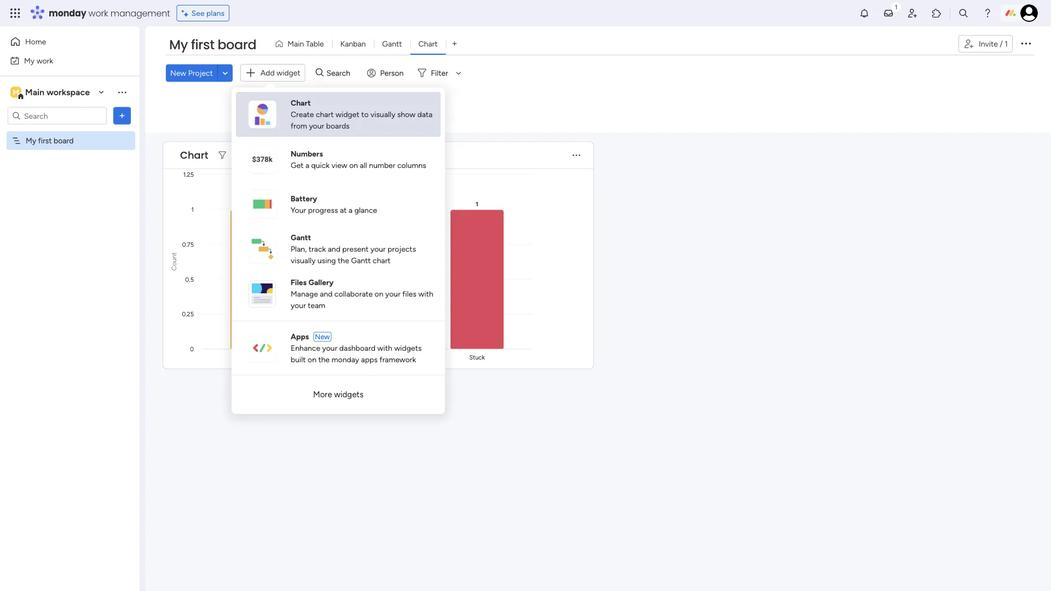 Task type: vqa. For each thing, say whether or not it's contained in the screenshot.
using
yes



Task type: locate. For each thing, give the bounding box(es) containing it.
widgets
[[394, 344, 422, 353], [334, 390, 364, 400]]

gallery
[[309, 278, 334, 287]]

my
[[169, 36, 188, 54], [24, 56, 35, 65], [26, 136, 36, 145]]

1 horizontal spatial monday
[[332, 355, 359, 364]]

0 horizontal spatial chart
[[180, 148, 208, 162]]

1 horizontal spatial board
[[218, 36, 256, 54]]

1 horizontal spatial chart
[[373, 256, 391, 265]]

with up framework
[[378, 344, 392, 353]]

first inside list box
[[38, 136, 52, 145]]

a
[[306, 160, 310, 170], [349, 205, 353, 215]]

option
[[0, 131, 140, 133]]

0 vertical spatial visually
[[371, 110, 396, 119]]

your
[[309, 121, 324, 131], [371, 245, 386, 254], [385, 289, 401, 299], [291, 301, 306, 310], [322, 344, 338, 353]]

new up enhance
[[315, 333, 330, 341]]

your right present
[[371, 245, 386, 254]]

your inside gantt plan, track and present your projects visually using the gantt chart
[[371, 245, 386, 254]]

work inside button
[[37, 56, 53, 65]]

visually inside the chart create chart widget to visually show data from your boards
[[371, 110, 396, 119]]

1 horizontal spatial first
[[191, 36, 214, 54]]

widget
[[277, 68, 300, 77], [336, 110, 360, 119]]

gantt up plan,
[[291, 233, 311, 242]]

more widgets
[[313, 390, 364, 400]]

and inside "files gallery manage and collaborate on your files with your team"
[[320, 289, 333, 299]]

enhance
[[291, 344, 320, 353]]

0 vertical spatial main
[[288, 39, 304, 48]]

1 horizontal spatial my first board
[[169, 36, 256, 54]]

my first board down "search in workspace" field
[[26, 136, 74, 145]]

work left management in the top of the page
[[88, 7, 108, 19]]

battery your progress at a glance
[[291, 194, 377, 215]]

gantt down present
[[351, 256, 371, 265]]

new inside button
[[170, 68, 186, 78]]

more dots image
[[573, 151, 580, 159]]

my first board list box
[[0, 129, 140, 298]]

0 horizontal spatial chart
[[316, 110, 334, 119]]

main workspace
[[25, 87, 90, 97]]

the down enhance
[[318, 355, 330, 364]]

first up project on the top
[[191, 36, 214, 54]]

1 vertical spatial my
[[24, 56, 35, 65]]

0 vertical spatial the
[[338, 256, 349, 265]]

the inside gantt plan, track and present your projects visually using the gantt chart
[[338, 256, 349, 265]]

1 image
[[892, 1, 901, 13]]

create
[[291, 110, 314, 119]]

0 horizontal spatial widget
[[277, 68, 300, 77]]

your inside enhance your dashboard with widgets built on the monday apps framework
[[322, 344, 338, 353]]

show
[[397, 110, 416, 119]]

1 horizontal spatial widgets
[[394, 344, 422, 353]]

main right workspace icon
[[25, 87, 44, 97]]

0 vertical spatial widget
[[277, 68, 300, 77]]

0 horizontal spatial my first board
[[26, 136, 74, 145]]

my down home
[[24, 56, 35, 65]]

1 horizontal spatial main
[[288, 39, 304, 48]]

on left all at left
[[349, 160, 358, 170]]

2 vertical spatial gantt
[[351, 256, 371, 265]]

home button
[[7, 33, 118, 50]]

1 vertical spatial chart
[[373, 256, 391, 265]]

0 vertical spatial monday
[[49, 7, 86, 19]]

0 vertical spatial work
[[88, 7, 108, 19]]

1 horizontal spatial on
[[349, 160, 358, 170]]

new left project on the top
[[170, 68, 186, 78]]

chart left add view icon
[[419, 39, 438, 48]]

chart right dapulse drag handle 3 image
[[180, 148, 208, 162]]

0 horizontal spatial new
[[170, 68, 186, 78]]

1 vertical spatial on
[[375, 289, 384, 299]]

workspace
[[47, 87, 90, 97]]

plan,
[[291, 245, 307, 254]]

apps
[[291, 332, 309, 341]]

visually inside gantt plan, track and present your projects visually using the gantt chart
[[291, 256, 316, 265]]

with inside enhance your dashboard with widgets built on the monday apps framework
[[378, 344, 392, 353]]

main left the table
[[288, 39, 304, 48]]

1 horizontal spatial visually
[[371, 110, 396, 119]]

0 vertical spatial widgets
[[394, 344, 422, 353]]

new project button
[[166, 64, 217, 82]]

0 horizontal spatial first
[[38, 136, 52, 145]]

chart up create
[[291, 98, 311, 108]]

1 vertical spatial gantt
[[291, 233, 311, 242]]

dashboard
[[339, 344, 376, 353]]

0 horizontal spatial work
[[37, 56, 53, 65]]

monday
[[49, 7, 86, 19], [332, 355, 359, 364]]

0 vertical spatial first
[[191, 36, 214, 54]]

add widget button
[[240, 64, 305, 82]]

project
[[188, 68, 213, 78]]

1
[[1005, 39, 1008, 48]]

new project
[[170, 68, 213, 78]]

0 vertical spatial with
[[418, 289, 433, 299]]

quick
[[311, 160, 330, 170]]

on inside numbers get a quick view on all number columns
[[349, 160, 358, 170]]

widget inside the chart create chart widget to visually show data from your boards
[[336, 110, 360, 119]]

1 vertical spatial main
[[25, 87, 44, 97]]

2 vertical spatial on
[[308, 355, 317, 364]]

1 vertical spatial new
[[315, 333, 330, 341]]

my down "search in workspace" field
[[26, 136, 36, 145]]

person
[[380, 68, 404, 78]]

chart
[[419, 39, 438, 48], [291, 98, 311, 108], [180, 148, 208, 162]]

visually
[[371, 110, 396, 119], [291, 256, 316, 265]]

at
[[340, 205, 347, 215]]

your
[[291, 205, 306, 215]]

v2 funnel image
[[219, 151, 226, 159]]

0 horizontal spatial main
[[25, 87, 44, 97]]

1 vertical spatial visually
[[291, 256, 316, 265]]

widgets up framework
[[394, 344, 422, 353]]

visually down plan,
[[291, 256, 316, 265]]

0 vertical spatial chart
[[419, 39, 438, 48]]

my up new project button
[[169, 36, 188, 54]]

a right the at
[[349, 205, 353, 215]]

home
[[25, 37, 46, 46]]

notifications image
[[859, 8, 870, 19]]

board up the angle down image
[[218, 36, 256, 54]]

2 vertical spatial chart
[[180, 148, 208, 162]]

chart main content
[[145, 133, 1051, 591]]

monday down dashboard
[[332, 355, 359, 364]]

1 vertical spatial widgets
[[334, 390, 364, 400]]

1 vertical spatial chart
[[291, 98, 311, 108]]

board down "search in workspace" field
[[54, 136, 74, 145]]

Search in workspace field
[[23, 110, 91, 122]]

workspace image
[[10, 86, 21, 98]]

0 vertical spatial a
[[306, 160, 310, 170]]

chart inside main content
[[180, 148, 208, 162]]

Search field
[[324, 65, 357, 81]]

1 vertical spatial monday
[[332, 355, 359, 364]]

the down present
[[338, 256, 349, 265]]

a right get
[[306, 160, 310, 170]]

more
[[313, 390, 332, 400]]

0 vertical spatial gantt
[[382, 39, 402, 48]]

1 vertical spatial my first board
[[26, 136, 74, 145]]

invite / 1
[[979, 39, 1008, 48]]

1 horizontal spatial the
[[338, 256, 349, 265]]

main
[[288, 39, 304, 48], [25, 87, 44, 97]]

0 horizontal spatial on
[[308, 355, 317, 364]]

board inside field
[[218, 36, 256, 54]]

your right from
[[309, 121, 324, 131]]

new
[[170, 68, 186, 78], [315, 333, 330, 341]]

files
[[291, 278, 307, 287]]

add view image
[[453, 40, 457, 48]]

2 horizontal spatial chart
[[419, 39, 438, 48]]

team
[[308, 301, 325, 310]]

gantt inside button
[[382, 39, 402, 48]]

1 vertical spatial and
[[320, 289, 333, 299]]

widgets right more
[[334, 390, 364, 400]]

gantt up person
[[382, 39, 402, 48]]

2 horizontal spatial on
[[375, 289, 384, 299]]

work
[[88, 7, 108, 19], [37, 56, 53, 65]]

1 vertical spatial with
[[378, 344, 392, 353]]

chart up boards
[[316, 110, 334, 119]]

1 vertical spatial board
[[54, 136, 74, 145]]

2 vertical spatial my
[[26, 136, 36, 145]]

chart
[[316, 110, 334, 119], [373, 256, 391, 265]]

widgets inside enhance your dashboard with widgets built on the monday apps framework
[[394, 344, 422, 353]]

work for my
[[37, 56, 53, 65]]

1 horizontal spatial a
[[349, 205, 353, 215]]

1 horizontal spatial gantt
[[351, 256, 371, 265]]

first down "search in workspace" field
[[38, 136, 52, 145]]

glance
[[355, 205, 377, 215]]

0 vertical spatial on
[[349, 160, 358, 170]]

on down enhance
[[308, 355, 317, 364]]

see plans button
[[177, 5, 230, 21]]

1 vertical spatial widget
[[336, 110, 360, 119]]

0 horizontal spatial visually
[[291, 256, 316, 265]]

kanban
[[340, 39, 366, 48]]

main inside button
[[288, 39, 304, 48]]

and down gallery
[[320, 289, 333, 299]]

and
[[328, 245, 341, 254], [320, 289, 333, 299]]

1 vertical spatial work
[[37, 56, 53, 65]]

gantt
[[382, 39, 402, 48], [291, 233, 311, 242], [351, 256, 371, 265]]

collaborate
[[335, 289, 373, 299]]

my work button
[[7, 52, 118, 69]]

chart down projects
[[373, 256, 391, 265]]

workspace selection element
[[10, 86, 91, 100]]

widget inside add widget popup button
[[277, 68, 300, 77]]

your right enhance
[[322, 344, 338, 353]]

board
[[218, 36, 256, 54], [54, 136, 74, 145]]

main table button
[[271, 35, 332, 53]]

1 horizontal spatial widget
[[336, 110, 360, 119]]

and for collaborate
[[320, 289, 333, 299]]

on right the collaborate
[[375, 289, 384, 299]]

main inside workspace selection element
[[25, 87, 44, 97]]

widget right 'add'
[[277, 68, 300, 77]]

0 horizontal spatial a
[[306, 160, 310, 170]]

0 vertical spatial chart
[[316, 110, 334, 119]]

1 horizontal spatial with
[[418, 289, 433, 299]]

monday up home button
[[49, 7, 86, 19]]

1 vertical spatial a
[[349, 205, 353, 215]]

/
[[1000, 39, 1003, 48]]

chart inside gantt plan, track and present your projects visually using the gantt chart
[[373, 256, 391, 265]]

1 vertical spatial the
[[318, 355, 330, 364]]

my work
[[24, 56, 53, 65]]

0 horizontal spatial board
[[54, 136, 74, 145]]

1 horizontal spatial chart
[[291, 98, 311, 108]]

numbers get a quick view on all number columns
[[291, 149, 426, 170]]

monday inside enhance your dashboard with widgets built on the monday apps framework
[[332, 355, 359, 364]]

with right files
[[418, 289, 433, 299]]

on inside "files gallery manage and collaborate on your files with your team"
[[375, 289, 384, 299]]

my first board up project on the top
[[169, 36, 256, 54]]

progress
[[308, 205, 338, 215]]

help image
[[982, 8, 993, 19]]

my first board
[[169, 36, 256, 54], [26, 136, 74, 145]]

0 vertical spatial my first board
[[169, 36, 256, 54]]

0 vertical spatial new
[[170, 68, 186, 78]]

widget up boards
[[336, 110, 360, 119]]

2 horizontal spatial gantt
[[382, 39, 402, 48]]

on
[[349, 160, 358, 170], [375, 289, 384, 299], [308, 355, 317, 364]]

with
[[418, 289, 433, 299], [378, 344, 392, 353]]

all
[[360, 160, 367, 170]]

work down home
[[37, 56, 53, 65]]

visually right to
[[371, 110, 396, 119]]

numbers
[[291, 149, 323, 158]]

my inside field
[[169, 36, 188, 54]]

0 vertical spatial and
[[328, 245, 341, 254]]

my inside list box
[[26, 136, 36, 145]]

0 vertical spatial board
[[218, 36, 256, 54]]

0 horizontal spatial monday
[[49, 7, 86, 19]]

the
[[338, 256, 349, 265], [318, 355, 330, 364]]

built
[[291, 355, 306, 364]]

1 horizontal spatial new
[[315, 333, 330, 341]]

0 horizontal spatial with
[[378, 344, 392, 353]]

select product image
[[10, 8, 21, 19]]

and inside gantt plan, track and present your projects visually using the gantt chart
[[328, 245, 341, 254]]

1 horizontal spatial work
[[88, 7, 108, 19]]

person button
[[363, 64, 410, 82]]

1 vertical spatial first
[[38, 136, 52, 145]]

first
[[191, 36, 214, 54], [38, 136, 52, 145]]

john smith image
[[1021, 4, 1038, 22]]

0 horizontal spatial gantt
[[291, 233, 311, 242]]

0 horizontal spatial the
[[318, 355, 330, 364]]

and up using
[[328, 245, 341, 254]]

invite members image
[[907, 8, 918, 19]]

work for monday
[[88, 7, 108, 19]]

0 vertical spatial my
[[169, 36, 188, 54]]

framework
[[380, 355, 416, 364]]



Task type: describe. For each thing, give the bounding box(es) containing it.
your down the manage
[[291, 301, 306, 310]]

get
[[291, 160, 304, 170]]

invite
[[979, 39, 998, 48]]

options image
[[117, 110, 128, 121]]

m
[[13, 88, 19, 97]]

my first board inside field
[[169, 36, 256, 54]]

main for main workspace
[[25, 87, 44, 97]]

main for main table
[[288, 39, 304, 48]]

chart button
[[410, 35, 446, 53]]

chart inside the chart create chart widget to visually show data from your boards
[[291, 98, 311, 108]]

search everything image
[[958, 8, 969, 19]]

to
[[361, 110, 369, 119]]

files
[[403, 289, 417, 299]]

using
[[318, 256, 336, 265]]

from
[[291, 121, 307, 131]]

apps
[[361, 355, 378, 364]]

My first board field
[[166, 36, 259, 54]]

your inside the chart create chart widget to visually show data from your boards
[[309, 121, 324, 131]]

workspace options image
[[117, 87, 128, 98]]

and for present
[[328, 245, 341, 254]]

chart inside button
[[419, 39, 438, 48]]

with inside "files gallery manage and collaborate on your files with your team"
[[418, 289, 433, 299]]

new for new
[[315, 333, 330, 341]]

number
[[369, 160, 396, 170]]

your left files
[[385, 289, 401, 299]]

on inside enhance your dashboard with widgets built on the monday apps framework
[[308, 355, 317, 364]]

invite / 1 button
[[959, 35, 1013, 53]]

track
[[309, 245, 326, 254]]

chart create chart widget to visually show data from your boards
[[291, 98, 433, 131]]

gantt for gantt
[[382, 39, 402, 48]]

apps image
[[932, 8, 942, 19]]

gantt plan, track and present your projects visually using the gantt chart
[[291, 233, 416, 265]]

battery
[[291, 194, 317, 203]]

main table
[[288, 39, 324, 48]]

new for new project
[[170, 68, 186, 78]]

boards
[[326, 121, 350, 131]]

see plans
[[192, 8, 225, 18]]

table
[[306, 39, 324, 48]]

filter button
[[414, 64, 465, 82]]

present
[[342, 245, 369, 254]]

a inside battery your progress at a glance
[[349, 205, 353, 215]]

inbox image
[[883, 8, 894, 19]]

enhance your dashboard with widgets built on the monday apps framework
[[291, 344, 422, 364]]

angle down image
[[223, 69, 228, 77]]

manage
[[291, 289, 318, 299]]

projects
[[388, 245, 416, 254]]

filter
[[431, 68, 448, 78]]

plans
[[206, 8, 225, 18]]

kanban button
[[332, 35, 374, 53]]

files gallery manage and collaborate on your files with your team
[[291, 278, 433, 310]]

data
[[418, 110, 433, 119]]

my first board inside list box
[[26, 136, 74, 145]]

arrow down image
[[452, 66, 465, 80]]

on for view
[[349, 160, 358, 170]]

on for collaborate
[[375, 289, 384, 299]]

columns
[[397, 160, 426, 170]]

first inside field
[[191, 36, 214, 54]]

gantt button
[[374, 35, 410, 53]]

board inside list box
[[54, 136, 74, 145]]

add widget
[[261, 68, 300, 77]]

see
[[192, 8, 205, 18]]

monday work management
[[49, 7, 170, 19]]

0 horizontal spatial widgets
[[334, 390, 364, 400]]

v2 search image
[[316, 67, 324, 79]]

add
[[261, 68, 275, 77]]

a inside numbers get a quick view on all number columns
[[306, 160, 310, 170]]

view
[[332, 160, 347, 170]]

gantt for gantt plan, track and present your projects visually using the gantt chart
[[291, 233, 311, 242]]

my inside button
[[24, 56, 35, 65]]

options image
[[1020, 37, 1033, 50]]

chart inside the chart create chart widget to visually show data from your boards
[[316, 110, 334, 119]]

dapulse drag handle 3 image
[[170, 151, 174, 159]]

the inside enhance your dashboard with widgets built on the monday apps framework
[[318, 355, 330, 364]]

management
[[110, 7, 170, 19]]



